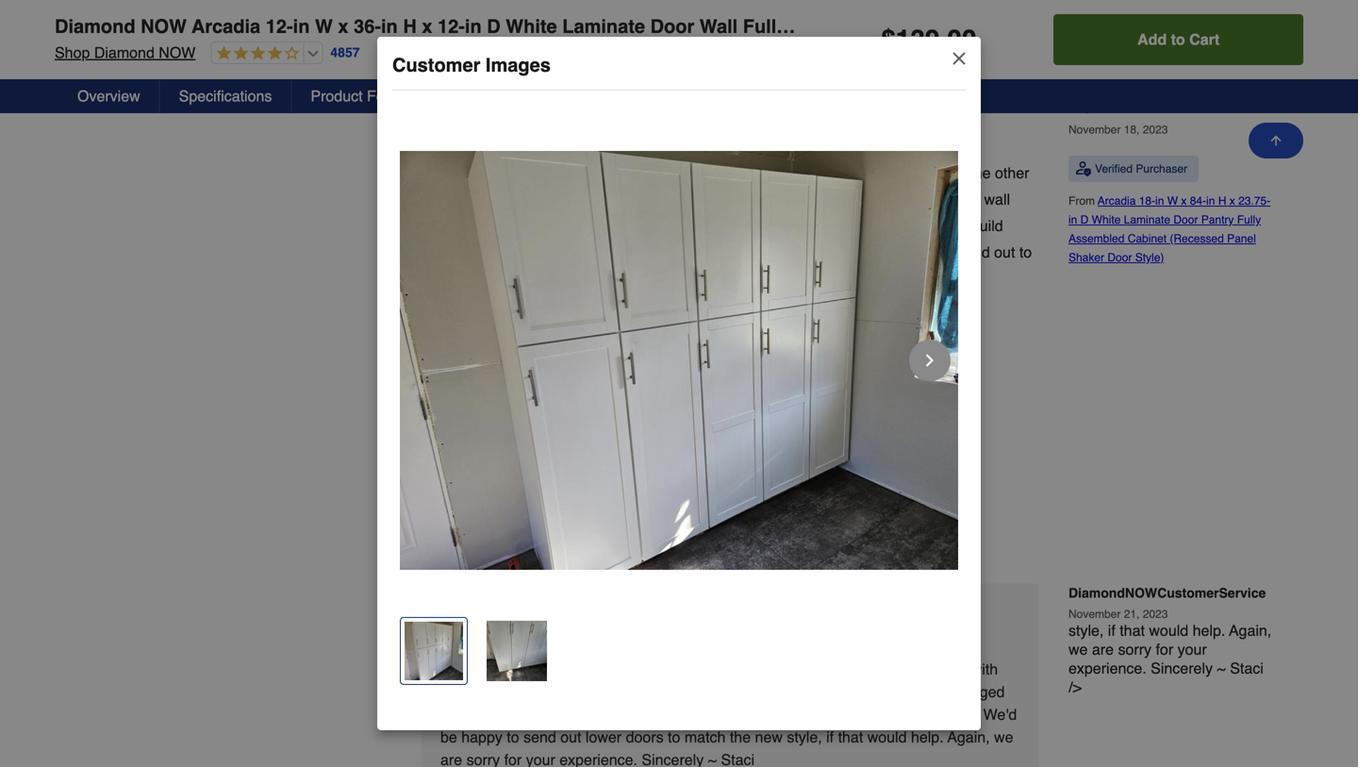 Task type: describe. For each thing, give the bounding box(es) containing it.
in up pantry
[[1207, 194, 1216, 208]]

1 vertical spatial diamond
[[94, 44, 155, 61]]

4857
[[331, 45, 360, 60]]

4 stars image
[[212, 45, 299, 63]]

in up customer images
[[465, 16, 482, 37]]

happy
[[462, 729, 503, 746]]

report button
[[700, 519, 784, 551]]

2 vertical spatial that
[[838, 729, 864, 746]]

0 vertical spatial installed
[[705, 191, 761, 208]]

0 vertical spatial arcadia
[[192, 16, 261, 37]]

assembled inside "arcadia 18-in w x 84-in h x 23.75- in d white laminate door pantry fully assembled cabinet (recessed panel shaker door style)"
[[1069, 232, 1125, 245]]

taking
[[537, 661, 577, 678]]

arcadia inside "arcadia 18-in w x 84-in h x 23.75- in d white laminate door pantry fully assembled cabinet (recessed panel shaker door style)"
[[1098, 194, 1136, 208]]

send
[[524, 729, 557, 746]]

door down verified
[[1108, 251, 1133, 264]]

review
[[446, 531, 487, 546]]

door right add
[[1196, 16, 1240, 37]]

0 vertical spatial diamond
[[55, 16, 135, 37]]

the right match
[[730, 729, 751, 746]]

laminate inside "arcadia 18-in w x 84-in h x 23.75- in d white laminate door pantry fully assembled cabinet (recessed panel shaker door style)"
[[1124, 213, 1171, 226]]

0 horizontal spatial we
[[504, 683, 526, 701]]

recommend
[[563, 138, 631, 151]]

them
[[719, 270, 753, 287]]

sincerely inside 1234, thank you for taking the time to leave a review. we apologize for the confusion with the door. we have requested that the photo be updated, as the product has changed over time. please reach out to our team at consumercaremb@masterbrand.com. we'd be happy to send out lower doors to match the new style, if that would help. again, we are sorry for your experience. sincerely ~ staci
[[642, 751, 704, 767]]

would inside diamondnowcustomerservice november 21, 2023 style, if that would help. again, we are sorry for your experience. sincerely ~ staci />
[[1150, 622, 1189, 639]]

diamondnowcustomerservice november 21, 2023 style, if that would help. again, we are sorry for your experience. sincerely ~ staci />
[[1069, 586, 1272, 696]]

21,
[[1124, 608, 1140, 621]]

0 horizontal spatial with
[[765, 191, 792, 208]]

would
[[504, 138, 538, 151]]

handles
[[796, 191, 849, 208]]

from
[[1069, 194, 1098, 208]]

gallery item 0 image
[[400, 151, 959, 570]]

$
[[882, 25, 896, 55]]

door down 84-
[[1174, 213, 1199, 226]]

d inside "arcadia 18-in w x 84-in h x 23.75- in d white laminate door pantry fully assembled cabinet (recessed panel shaker door style)"
[[1081, 213, 1089, 226]]

0 vertical spatial is
[[540, 217, 551, 235]]

1 vertical spatial with
[[940, 270, 967, 287]]

1 horizontal spatial of
[[650, 217, 662, 235]]

cart
[[1190, 31, 1220, 48]]

you
[[487, 661, 511, 678]]

three.
[[389, 191, 427, 208]]

are left all
[[835, 270, 857, 287]]

we inside 1234, thank you for taking the time to leave a review. we apologize for the confusion with the door. we have requested that the photo be updated, as the product has changed over time. please reach out to our team at consumercaremb@masterbrand.com. we'd be happy to send out lower doors to match the new style, if that would help. again, we are sorry for your experience. sincerely ~ staci
[[995, 729, 1014, 746]]

thank
[[441, 661, 483, 678]]

in up 4 stars image
[[293, 16, 310, 37]]

leave
[[656, 661, 692, 678]]

help. inside diamondnowcustomerservice november 21, 2023 style, if that would help. again, we are sorry for your experience. sincerely ~ staci />
[[1193, 622, 1226, 639]]

style, inside diamondnowcustomerservice november 21, 2023 style, if that would help. again, we are sorry for your experience. sincerely ~ staci />
[[1069, 622, 1104, 639]]

are left now
[[647, 191, 669, 208]]

in up customer on the top
[[381, 16, 398, 37]]

doors
[[626, 729, 664, 746]]

from
[[517, 603, 551, 621]]

help. inside 1234, thank you for taking the time to leave a review. we apologize for the confusion with the door. we have requested that the photo be updated, as the product has changed over time. please reach out to our team at consumercaremb@masterbrand.com. we'd be happy to send out lower doors to match the new style, if that would help. again, we are sorry for your experience. sincerely ~ staci
[[911, 729, 944, 746]]

0 vertical spatial laminate
[[563, 16, 645, 37]]

0 horizontal spatial ones
[[610, 191, 643, 208]]

compare
[[465, 87, 527, 105]]

we inside diamondnowcustomerservice november 21, 2023 style, if that would help. again, we are sorry for your experience. sincerely ~ staci />
[[1069, 641, 1088, 658]]

have
[[530, 683, 563, 701]]

for up 'product'
[[856, 661, 873, 678]]

1 horizontal spatial i
[[618, 270, 622, 287]]

time.
[[474, 706, 507, 723]]

23.75-
[[1239, 194, 1271, 208]]

the up return
[[691, 244, 712, 261]]

wall
[[985, 191, 1011, 208]]

november for 1234 november 18, 2023
[[1069, 123, 1121, 136]]

door. inside 1234, thank you for taking the time to leave a review. we apologize for the confusion with the door. we have requested that the photo be updated, as the product has changed over time. please reach out to our team at consumercaremb@masterbrand.com. we'd be happy to send out lower doors to match the new style, if that would help. again, we are sorry for your experience. sincerely ~ staci
[[466, 683, 499, 701]]

1 vertical spatial now
[[159, 44, 196, 61]]

0 vertical spatial cabinets
[[562, 164, 618, 182]]

arrow up image
[[1269, 133, 1284, 148]]

shaker inside "arcadia 18-in w x 84-in h x 23.75- in d white laminate door pantry fully assembled cabinet (recessed panel shaker door style)"
[[1069, 251, 1105, 264]]

two up the no
[[551, 191, 574, 208]]

unfortunately
[[432, 191, 521, 208]]

photo
[[693, 683, 731, 701]]

0 horizontal spatial assembled
[[792, 16, 893, 37]]

than
[[657, 244, 687, 261]]

purchased three of these cabinets two years ago. ordered two more recently to add to the other three. unfortunately the two new ones  are now installed with handles and screwed to the wall before i realized there is no center slat of wood in the bottom door. the newer cabinets build quality is also worse as they are thinner than the ones purchased two years ago. reached out to customer service about the issue. i cannot return them since there are all installed with holes/handles. they offered me...
[[389, 164, 1032, 314]]

review.
[[709, 661, 756, 678]]

your inside diamondnowcustomerservice november 21, 2023 style, if that would help. again, we are sorry for your experience. sincerely ~ staci />
[[1178, 641, 1208, 658]]

customer
[[389, 270, 451, 287]]

report
[[707, 527, 749, 542]]

out inside purchased three of these cabinets two years ago. ordered two more recently to add to the other three. unfortunately the two new ones  are now installed with handles and screwed to the wall before i realized there is no center slat of wood in the bottom door. the newer cabinets build quality is also worse as they are thinner than the ones purchased two years ago. reached out to customer service about the issue. i cannot return them since there are all installed with holes/handles. they offered me...
[[995, 244, 1016, 261]]

0 horizontal spatial ago.
[[691, 164, 720, 182]]

reviews button
[[547, 79, 643, 113]]

a
[[697, 661, 705, 678]]

close image
[[950, 49, 969, 68]]

1 horizontal spatial years
[[855, 244, 892, 261]]

overview button
[[59, 79, 160, 113]]

overview
[[77, 87, 140, 105]]

me...
[[579, 296, 612, 314]]

match
[[685, 729, 726, 746]]

0 vertical spatial shaker
[[1128, 16, 1191, 37]]

as inside 1234, thank you for taking the time to leave a review. we apologize for the confusion with the door. we have requested that the photo be updated, as the product has changed over time. please reach out to our team at consumercaremb@masterbrand.com. we'd be happy to send out lower doors to match the new style, if that would help. again, we are sorry for your experience. sincerely ~ staci
[[819, 683, 835, 701]]

add
[[1138, 31, 1167, 48]]

in down purchaser
[[1156, 194, 1165, 208]]

style, inside 1234, thank you for taking the time to leave a review. we apologize for the confusion with the door. we have requested that the photo be updated, as the product has changed over time. please reach out to our team at consumercaremb@masterbrand.com. we'd be happy to send out lower doors to match the new style, if that would help. again, we are sorry for your experience. sincerely ~ staci
[[787, 729, 823, 746]]

since
[[757, 270, 792, 287]]

0 vertical spatial there
[[501, 217, 536, 235]]

consumercaremb@masterbrand.com.
[[726, 706, 980, 723]]

( for 3
[[590, 526, 595, 543]]

changed
[[947, 683, 1005, 701]]

they
[[490, 296, 524, 314]]

has
[[919, 683, 943, 701]]

realized
[[444, 217, 497, 235]]

( for 0
[[650, 526, 655, 543]]

to inside button
[[1172, 31, 1186, 48]]

0
[[655, 526, 664, 543]]

two down the at the top of the page
[[828, 244, 851, 261]]

3
[[595, 526, 604, 543]]

purchased
[[753, 244, 824, 261]]

screwed
[[882, 191, 938, 208]]

0 horizontal spatial d
[[487, 16, 501, 37]]

1 12- from the left
[[266, 16, 293, 37]]

chevron right image
[[921, 351, 940, 370]]

thumb down image
[[622, 525, 641, 544]]

the up 'consumercaremb@masterbrand.com.'
[[839, 683, 860, 701]]

would inside 1234, thank you for taking the time to leave a review. we apologize for the confusion with the door. we have requested that the photo be updated, as the product has changed over time. please reach out to our team at consumercaremb@masterbrand.com. we'd be happy to send out lower doors to match the new style, if that would help. again, we are sorry for your experience. sincerely ~ staci
[[868, 729, 907, 746]]

gallery thumbnail for item 1 image
[[487, 621, 547, 681]]

new inside 1234, thank you for taking the time to leave a review. we apologize for the confusion with the door. we have requested that the photo be updated, as the product has changed over time. please reach out to our team at consumercaremb@masterbrand.com. we'd be happy to send out lower doors to match the new style, if that would help. again, we are sorry for your experience. sincerely ~ staci
[[755, 729, 783, 746]]

response
[[441, 603, 513, 621]]

this
[[419, 531, 443, 546]]

gallery thumbnail for item 0 image
[[405, 622, 463, 680]]

$ 139 . 00
[[882, 25, 977, 55]]

staci inside 1234, thank you for taking the time to leave a review. we apologize for the confusion with the door. we have requested that the photo be updated, as the product has changed over time. please reach out to our team at consumercaremb@masterbrand.com. we'd be happy to send out lower doors to match the new style, if that would help. again, we are sorry for your experience. sincerely ~ staci
[[721, 751, 755, 767]]

specifications
[[179, 87, 272, 105]]

are inside diamondnowcustomerservice november 21, 2023 style, if that would help. again, we are sorry for your experience. sincerely ~ staci />
[[1093, 641, 1114, 658]]

more
[[812, 164, 846, 182]]

reach
[[562, 706, 599, 723]]

1 vertical spatial out
[[603, 706, 624, 723]]

fully inside "arcadia 18-in w x 84-in h x 23.75- in d white laminate door pantry fully assembled cabinet (recessed panel shaker door style)"
[[1238, 213, 1262, 226]]

our
[[645, 706, 667, 723]]

compare button
[[446, 79, 547, 113]]

close image
[[484, 137, 499, 152]]

in down from
[[1069, 213, 1078, 226]]

1 vertical spatial is
[[437, 244, 448, 261]]

00
[[948, 25, 977, 55]]

0 horizontal spatial h
[[403, 16, 417, 37]]

no
[[555, 217, 572, 235]]

read
[[412, 334, 449, 352]]

we'd
[[984, 706, 1017, 723]]

0 vertical spatial w
[[315, 16, 333, 37]]

about
[[507, 270, 545, 287]]

0 horizontal spatial fully
[[743, 16, 787, 37]]

plus image
[[390, 336, 405, 351]]

again, inside 1234, thank you for taking the time to leave a review. we apologize for the confusion with the door. we have requested that the photo be updated, as the product has changed over time. please reach out to our team at consumercaremb@masterbrand.com. we'd be happy to send out lower doors to match the new style, if that would help. again, we are sorry for your experience. sincerely ~ staci
[[948, 729, 990, 746]]

1 horizontal spatial ago.
[[897, 244, 926, 261]]

for inside diamondnowcustomerservice november 21, 2023 style, if that would help. again, we are sorry for your experience. sincerely ~ staci />
[[1156, 641, 1174, 658]]

experience. inside 1234, thank you for taking the time to leave a review. we apologize for the confusion with the door. we have requested that the photo be updated, as the product has changed over time. please reach out to our team at consumercaremb@masterbrand.com. we'd be happy to send out lower doors to match the new style, if that would help. again, we are sorry for your experience. sincerely ~ staci
[[560, 751, 638, 767]]

and
[[853, 191, 878, 208]]

1 vertical spatial cabinets
[[911, 217, 968, 235]]

if inside 1234, thank you for taking the time to leave a review. we apologize for the confusion with the door. we have requested that the photo be updated, as the product has changed over time. please reach out to our team at consumercaremb@masterbrand.com. we'd be happy to send out lower doors to match the new style, if that would help. again, we are sorry for your experience. sincerely ~ staci
[[827, 729, 834, 746]]

slat
[[622, 217, 646, 235]]

x up customer on the top
[[422, 16, 433, 37]]

1 vertical spatial that
[[638, 683, 664, 701]]

the down these
[[526, 191, 547, 208]]

holes/handles.
[[389, 296, 486, 314]]



Task type: locate. For each thing, give the bounding box(es) containing it.
1 vertical spatial style)
[[1136, 251, 1165, 264]]

experience. up />
[[1069, 660, 1147, 677]]

before
[[389, 217, 432, 235]]

other
[[996, 164, 1030, 182]]

flag image
[[759, 525, 778, 544]]

laminate up reviews at the left of the page
[[563, 16, 645, 37]]

0 horizontal spatial if
[[827, 729, 834, 746]]

images
[[486, 54, 551, 76]]

is left also
[[437, 244, 448, 261]]

be down review.
[[735, 683, 752, 701]]

arcadia 18-in w x 84-in h x 23.75- in d white laminate door pantry fully assembled cabinet (recessed panel shaker door style) link
[[1069, 194, 1271, 264]]

as inside purchased three of these cabinets two years ago. ordered two more recently to add to the other three. unfortunately the two new ones  are now installed with handles and screwed to the wall before i realized there is no center slat of wood in the bottom door. the newer cabinets build quality is also worse as they are thinner than the ones purchased two years ago. reached out to customer service about the issue. i cannot return them since there are all installed with holes/handles. they offered me...
[[528, 244, 544, 261]]

updated,
[[756, 683, 815, 701]]

2023 for 1234 november 18, 2023
[[1143, 123, 1169, 136]]

0 horizontal spatial out
[[561, 729, 582, 746]]

( 0 )
[[650, 526, 669, 543]]

0 vertical spatial years
[[650, 164, 687, 182]]

1 horizontal spatial white
[[1092, 213, 1121, 226]]

1 horizontal spatial style,
[[1069, 622, 1104, 639]]

0 vertical spatial ones
[[610, 191, 643, 208]]

1 vertical spatial (recessed
[[1170, 232, 1225, 245]]

style) right cart
[[1245, 16, 1296, 37]]

style, down updated,
[[787, 729, 823, 746]]

again,
[[1230, 622, 1272, 639], [948, 729, 990, 746]]

with
[[765, 191, 792, 208], [940, 270, 967, 287], [972, 661, 998, 678]]

i right before
[[436, 217, 440, 235]]

1 horizontal spatial fully
[[1238, 213, 1262, 226]]

1 horizontal spatial as
[[819, 683, 835, 701]]

two left more
[[784, 164, 808, 182]]

1 vertical spatial cabinet
[[1128, 232, 1167, 245]]

november inside 1234 november 18, 2023
[[1069, 123, 1121, 136]]

if inside diamondnowcustomerservice november 21, 2023 style, if that would help. again, we are sorry for your experience. sincerely ~ staci />
[[1109, 622, 1116, 639]]

was this review helpful?
[[389, 531, 542, 546]]

product
[[311, 87, 363, 105]]

0 horizontal spatial would
[[868, 729, 907, 746]]

to
[[1172, 31, 1186, 48], [907, 164, 920, 182], [954, 164, 966, 182], [943, 191, 955, 208], [1020, 244, 1032, 261], [640, 661, 652, 678], [629, 706, 641, 723], [507, 729, 520, 746], [668, 729, 681, 746]]

style) inside "arcadia 18-in w x 84-in h x 23.75- in d white laminate door pantry fully assembled cabinet (recessed panel shaker door style)"
[[1136, 251, 1165, 264]]

) left thumb down image
[[604, 526, 609, 543]]

2023 inside 1234 november 18, 2023
[[1143, 123, 1169, 136]]

all
[[861, 270, 876, 287]]

your down the send
[[526, 751, 556, 767]]

1 vertical spatial w
[[1168, 194, 1179, 208]]

these
[[521, 164, 557, 182]]

three
[[465, 164, 500, 182]]

0 vertical spatial assembled
[[792, 16, 893, 37]]

they
[[548, 244, 577, 261]]

0 vertical spatial ~
[[1218, 660, 1226, 677]]

1 ) from the left
[[604, 526, 609, 543]]

0 vertical spatial sorry
[[1119, 641, 1152, 658]]

help. down diamondnowcustomerservice
[[1193, 622, 1226, 639]]

1 horizontal spatial staci
[[1231, 660, 1264, 677]]

1 vertical spatial as
[[819, 683, 835, 701]]

12- up 4 stars image
[[266, 16, 293, 37]]

return
[[676, 270, 715, 287]]

1 horizontal spatial arcadia
[[1098, 194, 1136, 208]]

d down from
[[1081, 213, 1089, 226]]

1 horizontal spatial shaker
[[1128, 16, 1191, 37]]

sincerely inside diamondnowcustomerservice november 21, 2023 style, if that would help. again, we are sorry for your experience. sincerely ~ staci />
[[1151, 660, 1213, 677]]

again, inside diamondnowcustomerservice november 21, 2023 style, if that would help. again, we are sorry for your experience. sincerely ~ staci />
[[1230, 622, 1272, 639]]

diamond up overview
[[94, 44, 155, 61]]

84-
[[1191, 194, 1207, 208]]

1 vertical spatial november
[[1069, 608, 1121, 621]]

2 horizontal spatial with
[[972, 661, 998, 678]]

0 vertical spatial style)
[[1245, 16, 1296, 37]]

1 star image
[[389, 137, 466, 157]]

0 horizontal spatial cabinet
[[898, 16, 967, 37]]

the left the bottom
[[723, 217, 744, 235]]

new down updated,
[[755, 729, 783, 746]]

1 horizontal spatial be
[[735, 683, 752, 701]]

out down build
[[995, 244, 1016, 261]]

again, down diamondnowcustomerservice
[[1230, 622, 1272, 639]]

the down leave
[[668, 683, 689, 701]]

0 horizontal spatial there
[[501, 217, 536, 235]]

arcadia left the 18-
[[1098, 194, 1136, 208]]

w inside "arcadia 18-in w x 84-in h x 23.75- in d white laminate door pantry fully assembled cabinet (recessed panel shaker door style)"
[[1168, 194, 1179, 208]]

door. inside purchased three of these cabinets two years ago. ordered two more recently to add to the other three. unfortunately the two new ones  are now installed with handles and screwed to the wall before i realized there is no center slat of wood in the bottom door. the newer cabinets build quality is also worse as they are thinner than the ones purchased two years ago. reached out to customer service about the issue. i cannot return them since there are all installed with holes/handles. they offered me...
[[798, 217, 832, 235]]

i right issue.
[[618, 270, 622, 287]]

out down reach
[[561, 729, 582, 746]]

ones up them
[[716, 244, 749, 261]]

0 horizontal spatial style)
[[1136, 251, 1165, 264]]

years up all
[[855, 244, 892, 261]]

that
[[1120, 622, 1145, 639], [638, 683, 664, 701], [838, 729, 864, 746]]

wall
[[700, 16, 738, 37]]

1 vertical spatial d
[[1081, 213, 1089, 226]]

2 ( from the left
[[650, 526, 655, 543]]

1 ( from the left
[[590, 526, 595, 543]]

1234,
[[441, 638, 478, 655]]

new inside purchased three of these cabinets two years ago. ordered two more recently to add to the other three. unfortunately the two new ones  are now installed with handles and screwed to the wall before i realized there is no center slat of wood in the bottom door. the newer cabinets build quality is also worse as they are thinner than the ones purchased two years ago. reached out to customer service about the issue. i cannot return them since there are all installed with holes/handles. they offered me...
[[578, 191, 606, 208]]

1 vertical spatial years
[[855, 244, 892, 261]]

that down 21,
[[1120, 622, 1145, 639]]

new
[[578, 191, 606, 208], [755, 729, 783, 746]]

experience. down lower
[[560, 751, 638, 767]]

there up worse
[[501, 217, 536, 235]]

2 horizontal spatial out
[[995, 244, 1016, 261]]

0 horizontal spatial of
[[504, 164, 516, 182]]

experience.
[[1069, 660, 1147, 677], [560, 751, 638, 767]]

2023 for diamondnowcustomerservice november 21, 2023 style, if that would help. again, we are sorry for your experience. sincerely ~ staci />
[[1143, 608, 1169, 621]]

reached
[[930, 244, 991, 261]]

not
[[541, 138, 560, 151]]

add to cart
[[1138, 31, 1220, 48]]

with up the bottom
[[765, 191, 792, 208]]

0 horizontal spatial laminate
[[563, 16, 645, 37]]

customer images
[[393, 54, 551, 76]]

0 horizontal spatial new
[[578, 191, 606, 208]]

2 2023 from the top
[[1143, 608, 1169, 621]]

x left 84-
[[1182, 194, 1187, 208]]

door. down handles
[[798, 217, 832, 235]]

0 vertical spatial (recessed
[[972, 16, 1067, 37]]

~ down match
[[708, 751, 717, 767]]

0 horizontal spatial be
[[441, 729, 457, 746]]

cabinet
[[898, 16, 967, 37], [1128, 232, 1167, 245]]

shaker
[[1128, 16, 1191, 37], [1069, 251, 1105, 264]]

1 horizontal spatial out
[[603, 706, 624, 723]]

x left 36-
[[338, 16, 349, 37]]

1 vertical spatial arcadia
[[1098, 194, 1136, 208]]

) for ( 0 )
[[664, 526, 669, 543]]

1 horizontal spatial installed
[[881, 270, 936, 287]]

0 horizontal spatial 12-
[[266, 16, 293, 37]]

w up 4857
[[315, 16, 333, 37]]

of
[[504, 164, 516, 182], [650, 217, 662, 235]]

add
[[924, 164, 949, 182]]

please
[[511, 706, 557, 723]]

read more button
[[389, 328, 490, 358]]

out up lower
[[603, 706, 624, 723]]

in right wood
[[707, 217, 719, 235]]

we down we'd
[[995, 729, 1014, 746]]

we
[[760, 661, 783, 678], [504, 683, 526, 701]]

for down diamondnowcustomerservice
[[1156, 641, 1174, 658]]

sorry down happy
[[467, 751, 500, 767]]

style) down the 18-
[[1136, 251, 1165, 264]]

1 horizontal spatial h
[[1219, 194, 1227, 208]]

1 vertical spatial ~
[[708, 751, 717, 767]]

) for ( 3 )
[[604, 526, 609, 543]]

we up />
[[1069, 641, 1088, 658]]

two down recommend
[[622, 164, 646, 182]]

of right slat
[[650, 217, 662, 235]]

door
[[651, 16, 695, 37], [1196, 16, 1240, 37], [1174, 213, 1199, 226], [1108, 251, 1133, 264]]

1 vertical spatial would
[[868, 729, 907, 746]]

2 ) from the left
[[664, 526, 669, 543]]

~ inside 1234, thank you for taking the time to leave a review. we apologize for the confusion with the door. we have requested that the photo be updated, as the product has changed over time. please reach out to our team at consumercaremb@masterbrand.com. we'd be happy to send out lower doors to match the new style, if that would help. again, we are sorry for your experience. sincerely ~ staci
[[708, 751, 717, 767]]

panel
[[1072, 16, 1122, 37], [1228, 232, 1257, 245]]

1 vertical spatial ones
[[716, 244, 749, 261]]

sincerely down the doors
[[642, 751, 704, 767]]

36-
[[354, 16, 381, 37]]

q&a button
[[643, 79, 714, 113]]

1 horizontal spatial ~
[[1218, 660, 1226, 677]]

the up wall on the top of the page
[[970, 164, 991, 182]]

x left 23.75-
[[1230, 194, 1236, 208]]

be down over
[[441, 729, 457, 746]]

there down purchased
[[797, 270, 831, 287]]

service
[[455, 270, 503, 287]]

we up updated,
[[760, 661, 783, 678]]

now
[[141, 16, 187, 37], [159, 44, 196, 61]]

would down diamondnowcustomerservice
[[1150, 622, 1189, 639]]

sorry inside diamondnowcustomerservice november 21, 2023 style, if that would help. again, we are sorry for your experience. sincerely ~ staci />
[[1119, 641, 1152, 658]]

the
[[970, 164, 991, 182], [526, 191, 547, 208], [959, 191, 980, 208], [723, 217, 744, 235], [691, 244, 712, 261], [549, 270, 570, 287], [582, 661, 603, 678], [878, 661, 899, 678], [441, 683, 462, 701], [668, 683, 689, 701], [839, 683, 860, 701], [730, 729, 751, 746]]

0 horizontal spatial as
[[528, 244, 544, 261]]

bottom
[[748, 217, 794, 235]]

staci inside diamondnowcustomerservice november 21, 2023 style, if that would help. again, we are sorry for your experience. sincerely ~ staci />
[[1231, 660, 1264, 677]]

panel down pantry
[[1228, 232, 1257, 245]]

2 12- from the left
[[438, 16, 465, 37]]

for down please
[[504, 751, 522, 767]]

1 vertical spatial assembled
[[1069, 232, 1125, 245]]

verified purchaser
[[1096, 162, 1188, 175]]

0 horizontal spatial years
[[650, 164, 687, 182]]

1 november from the top
[[1069, 123, 1121, 136]]

0 vertical spatial as
[[528, 244, 544, 261]]

1 horizontal spatial your
[[1178, 641, 1208, 658]]

https://photos us.bazaarvoice.com/photo/2/cghvdg86bg93zxm/b4ad3bf8 0c1d 56f7 a05a 9d88f7aabc55 image
[[389, 377, 507, 495]]

november inside diamondnowcustomerservice november 21, 2023 style, if that would help. again, we are sorry for your experience. sincerely ~ staci />
[[1069, 608, 1121, 621]]

again, down we'd
[[948, 729, 990, 746]]

1 vertical spatial style,
[[787, 729, 823, 746]]

out
[[995, 244, 1016, 261], [603, 706, 624, 723], [561, 729, 582, 746]]

are up issue.
[[581, 244, 603, 261]]

0 horizontal spatial sincerely
[[642, 751, 704, 767]]

sorry inside 1234, thank you for taking the time to leave a review. we apologize for the confusion with the door. we have requested that the photo be updated, as the product has changed over time. please reach out to our team at consumercaremb@masterbrand.com. we'd be happy to send out lower doors to match the new style, if that would help. again, we are sorry for your experience. sincerely ~ staci
[[467, 751, 500, 767]]

help.
[[1193, 622, 1226, 639], [911, 729, 944, 746]]

ago. down newer
[[897, 244, 926, 261]]

would not recommend
[[504, 138, 631, 151]]

door.
[[798, 217, 832, 235], [466, 683, 499, 701]]

the left wall on the top of the page
[[959, 191, 980, 208]]

lower
[[586, 729, 622, 746]]

0 vertical spatial we
[[1069, 641, 1088, 658]]

1 vertical spatial experience.
[[560, 751, 638, 767]]

there
[[501, 217, 536, 235], [797, 270, 831, 287]]

the up over
[[441, 683, 462, 701]]

that inside diamondnowcustomerservice november 21, 2023 style, if that would help. again, we are sorry for your experience. sincerely ~ staci />
[[1120, 622, 1145, 639]]

specifications button
[[160, 79, 292, 113]]

product
[[864, 683, 915, 701]]

thumb up image
[[562, 525, 581, 544]]

0 horizontal spatial door.
[[466, 683, 499, 701]]

0 vertical spatial ago.
[[691, 164, 720, 182]]

if down 'consumercaremb@masterbrand.com.'
[[827, 729, 834, 746]]

)
[[604, 526, 609, 543], [664, 526, 669, 543]]

installed right all
[[881, 270, 936, 287]]

1 2023 from the top
[[1143, 123, 1169, 136]]

that up our
[[638, 683, 664, 701]]

2 vertical spatial out
[[561, 729, 582, 746]]

is
[[540, 217, 551, 235], [437, 244, 448, 261]]

style,
[[1069, 622, 1104, 639], [787, 729, 823, 746]]

ones up slat
[[610, 191, 643, 208]]

pantry
[[1202, 213, 1235, 226]]

0 horizontal spatial i
[[436, 217, 440, 235]]

arcadia up 4 stars image
[[192, 16, 261, 37]]

18-
[[1140, 194, 1156, 208]]

worse
[[484, 244, 524, 261]]

0 vertical spatial we
[[760, 661, 783, 678]]

cabinet up close image at top
[[898, 16, 967, 37]]

november for diamondnowcustomerservice november 21, 2023 style, if that would help. again, we are sorry for your experience. sincerely ~ staci />
[[1069, 608, 1121, 621]]

w left 84-
[[1168, 194, 1179, 208]]

0 horizontal spatial panel
[[1072, 16, 1122, 37]]

in inside purchased three of these cabinets two years ago. ordered two more recently to add to the other three. unfortunately the two new ones  are now installed with handles and screwed to the wall before i realized there is no center slat of wood in the bottom door. the newer cabinets build quality is also worse as they are thinner than the ones purchased two years ago. reached out to customer service about the issue. i cannot return them since there are all installed with holes/handles. they offered me...
[[707, 217, 719, 235]]

1 vertical spatial of
[[650, 217, 662, 235]]

features
[[367, 87, 427, 105]]

product features button
[[292, 79, 446, 113]]

139
[[896, 25, 940, 55]]

) right thumb down image
[[664, 526, 669, 543]]

are down happy
[[441, 751, 462, 767]]

with up 'changed'
[[972, 661, 998, 678]]

(recessed
[[972, 16, 1067, 37], [1170, 232, 1225, 245]]

now up specifications
[[159, 44, 196, 61]]

panel inside "arcadia 18-in w x 84-in h x 23.75- in d white laminate door pantry fully assembled cabinet (recessed panel shaker door style)"
[[1228, 232, 1257, 245]]

over
[[441, 706, 470, 723]]

2023 inside diamondnowcustomerservice november 21, 2023 style, if that would help. again, we are sorry for your experience. sincerely ~ staci />
[[1143, 608, 1169, 621]]

1 horizontal spatial (recessed
[[1170, 232, 1225, 245]]

1234
[[1069, 101, 1099, 116]]

we
[[1069, 641, 1088, 658], [995, 729, 1014, 746]]

0 vertical spatial new
[[578, 191, 606, 208]]

november down 1234
[[1069, 123, 1121, 136]]

2 horizontal spatial that
[[1120, 622, 1145, 639]]

2023 right '18,'
[[1143, 123, 1169, 136]]

1 horizontal spatial (
[[650, 526, 655, 543]]

years up now
[[650, 164, 687, 182]]

arcadia
[[192, 16, 261, 37], [1098, 194, 1136, 208]]

the up 'product'
[[878, 661, 899, 678]]

with down "reached"
[[940, 270, 967, 287]]

2 november from the top
[[1069, 608, 1121, 621]]

https://photos us.bazaarvoice.com/photo/2/cghvdg86bg93zxm/76d02f1e 4333 523c 80fb 87dae57ca1fd image
[[516, 377, 634, 495]]

your inside 1234, thank you for taking the time to leave a review. we apologize for the confusion with the door. we have requested that the photo be updated, as the product has changed over time. please reach out to our team at consumercaremb@masterbrand.com. we'd be happy to send out lower doors to match the new style, if that would help. again, we are sorry for your experience. sincerely ~ staci
[[526, 751, 556, 767]]

(recessed inside "arcadia 18-in w x 84-in h x 23.75- in d white laminate door pantry fully assembled cabinet (recessed panel shaker door style)"
[[1170, 232, 1225, 245]]

0 vertical spatial white
[[506, 16, 557, 37]]

0 vertical spatial 2023
[[1143, 123, 1169, 136]]

wood
[[667, 217, 703, 235]]

shop
[[55, 44, 90, 61]]

1 horizontal spatial 12-
[[438, 16, 465, 37]]

0 vertical spatial now
[[141, 16, 187, 37]]

product features
[[311, 87, 427, 105]]

0 vertical spatial of
[[504, 164, 516, 182]]

offered
[[528, 296, 575, 314]]

the down "they" at top left
[[549, 270, 570, 287]]

0 vertical spatial style,
[[1069, 622, 1104, 639]]

i
[[436, 217, 440, 235], [618, 270, 622, 287]]

panel left add
[[1072, 16, 1122, 37]]

for right you
[[515, 661, 533, 678]]

0 vertical spatial panel
[[1072, 16, 1122, 37]]

1 horizontal spatial ones
[[716, 244, 749, 261]]

diamond up shop at the top left of the page
[[55, 16, 135, 37]]

0 horizontal spatial (recessed
[[972, 16, 1067, 37]]

18,
[[1124, 123, 1140, 136]]

h inside "arcadia 18-in w x 84-in h x 23.75- in d white laminate door pantry fully assembled cabinet (recessed panel shaker door style)"
[[1219, 194, 1227, 208]]

1 vertical spatial shaker
[[1069, 251, 1105, 264]]

as down apologize
[[819, 683, 835, 701]]

0 horizontal spatial experience.
[[560, 751, 638, 767]]

white inside "arcadia 18-in w x 84-in h x 23.75- in d white laminate door pantry fully assembled cabinet (recessed panel shaker door style)"
[[1092, 213, 1121, 226]]

(recessed down pantry
[[1170, 232, 1225, 245]]

1 horizontal spatial there
[[797, 270, 831, 287]]

~ inside diamondnowcustomerservice november 21, 2023 style, if that would help. again, we are sorry for your experience. sincerely ~ staci />
[[1218, 660, 1226, 677]]

1 horizontal spatial cabinets
[[911, 217, 968, 235]]

add to cart button
[[1054, 14, 1304, 65]]

verified
[[1096, 162, 1133, 175]]

arcadia 18-in w x 84-in h x 23.75- in d white laminate door pantry fully assembled cabinet (recessed panel shaker door style)
[[1069, 194, 1271, 264]]

1 horizontal spatial laminate
[[1124, 213, 1171, 226]]

1 vertical spatial if
[[827, 729, 834, 746]]

h right 36-
[[403, 16, 417, 37]]

time
[[607, 661, 635, 678]]

1 vertical spatial h
[[1219, 194, 1227, 208]]

door left the wall
[[651, 16, 695, 37]]

h up pantry
[[1219, 194, 1227, 208]]

help. down "has"
[[911, 729, 944, 746]]

( right the thumb up image
[[590, 526, 595, 543]]

ones
[[610, 191, 643, 208], [716, 244, 749, 261]]

0 horizontal spatial again,
[[948, 729, 990, 746]]

1234 november 18, 2023
[[1069, 101, 1169, 136]]

diamond now arcadia 12-in w x 36-in h x 12-in d white laminate door wall fully assembled cabinet (recessed panel shaker door style)
[[55, 16, 1296, 37]]

are down diamondnowcustomerservice
[[1093, 641, 1114, 658]]

0 horizontal spatial white
[[506, 16, 557, 37]]

q&a
[[662, 87, 694, 105]]

with inside 1234, thank you for taking the time to leave a review. we apologize for the confusion with the door. we have requested that the photo be updated, as the product has changed over time. please reach out to our team at consumercaremb@masterbrand.com. we'd be happy to send out lower doors to match the new style, if that would help. again, we are sorry for your experience. sincerely ~ staci
[[972, 661, 998, 678]]

/>
[[1069, 679, 1082, 696]]

door. up time.
[[466, 683, 499, 701]]

12- up customer on the top
[[438, 16, 465, 37]]

the up requested
[[582, 661, 603, 678]]

now
[[673, 191, 701, 208]]

ago. up now
[[691, 164, 720, 182]]

that down 'consumercaremb@masterbrand.com.'
[[838, 729, 864, 746]]

1 vertical spatial sorry
[[467, 751, 500, 767]]

style)
[[1245, 16, 1296, 37], [1136, 251, 1165, 264]]

white down from
[[1092, 213, 1121, 226]]

are inside 1234, thank you for taking the time to leave a review. we apologize for the confusion with the door. we have requested that the photo be updated, as the product has changed over time. please reach out to our team at consumercaremb@masterbrand.com. we'd be happy to send out lower doors to match the new style, if that would help. again, we are sorry for your experience. sincerely ~ staci
[[441, 751, 462, 767]]

laminate
[[563, 16, 645, 37], [1124, 213, 1171, 226]]

experience. inside diamondnowcustomerservice november 21, 2023 style, if that would help. again, we are sorry for your experience. sincerely ~ staci />
[[1069, 660, 1147, 677]]

1 vertical spatial fully
[[1238, 213, 1262, 226]]

confusion
[[903, 661, 967, 678]]

november
[[1069, 123, 1121, 136], [1069, 608, 1121, 621]]

1 horizontal spatial would
[[1150, 622, 1189, 639]]

installed down the ordered
[[705, 191, 761, 208]]

1234, thank you for taking the time to leave a review. we apologize for the confusion with the door. we have requested that the photo be updated, as the product has changed over time. please reach out to our team at consumercaremb@masterbrand.com. we'd be happy to send out lower doors to match the new style, if that would help. again, we are sorry for your experience. sincerely ~ staci
[[441, 638, 1017, 767]]

( 3 )
[[590, 526, 609, 543]]

1 horizontal spatial )
[[664, 526, 669, 543]]

verified purchaser icon image
[[1077, 161, 1092, 176]]

newer
[[866, 217, 907, 235]]

your
[[1178, 641, 1208, 658], [526, 751, 556, 767]]

ago.
[[691, 164, 720, 182], [897, 244, 926, 261]]

cabinet inside "arcadia 18-in w x 84-in h x 23.75- in d white laminate door pantry fully assembled cabinet (recessed panel shaker door style)"
[[1128, 232, 1167, 245]]

assembled down from
[[1069, 232, 1125, 245]]

0 vertical spatial i
[[436, 217, 440, 235]]

of right three
[[504, 164, 516, 182]]

0 horizontal spatial your
[[526, 751, 556, 767]]

purchaser
[[1136, 162, 1188, 175]]



Task type: vqa. For each thing, say whether or not it's contained in the screenshot.
"apologize"
yes



